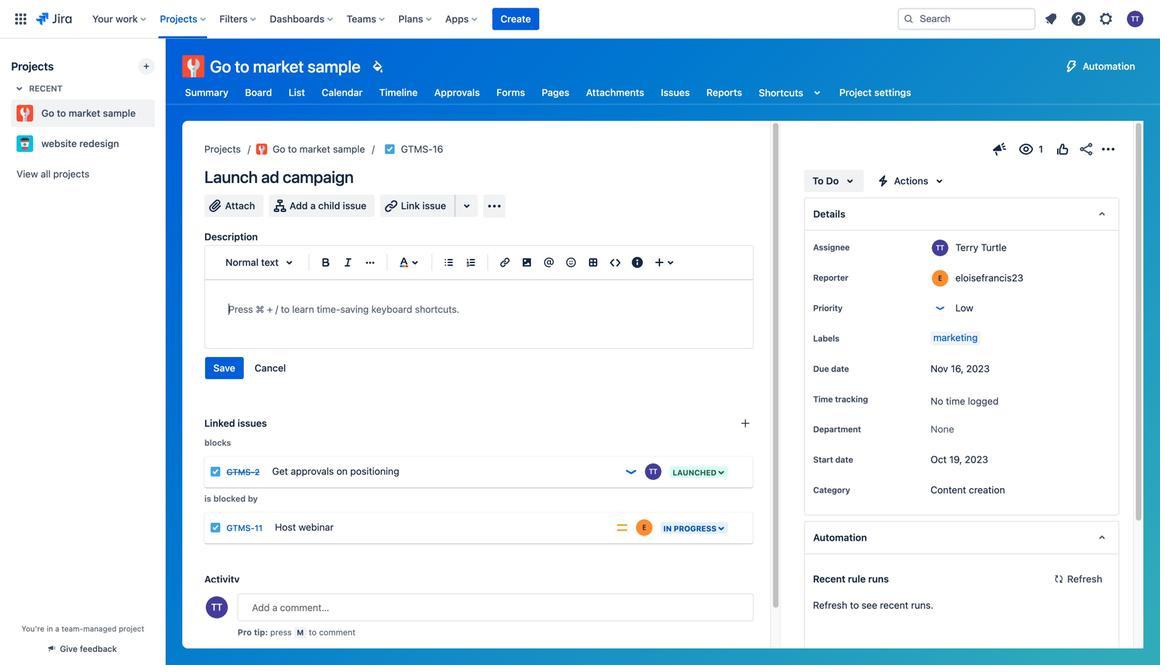 Task type: vqa. For each thing, say whether or not it's contained in the screenshot.
Quickstart button at the bottom of the page
no



Task type: locate. For each thing, give the bounding box(es) containing it.
go to market sample image
[[256, 144, 267, 155]]

normal text
[[226, 257, 279, 268]]

gtms- for 2
[[227, 467, 255, 477]]

category
[[813, 485, 850, 495]]

gtms- for 11
[[227, 523, 255, 533]]

1 vertical spatial gtms-
[[227, 467, 255, 477]]

2023 right 16,
[[966, 363, 990, 374]]

2 horizontal spatial projects
[[204, 143, 241, 155]]

0 horizontal spatial go to market sample link
[[11, 99, 149, 127]]

automation down category
[[813, 532, 867, 543]]

0 horizontal spatial issue
[[343, 200, 367, 211]]

0 vertical spatial date
[[831, 364, 849, 374]]

1 vertical spatial projects
[[11, 60, 54, 73]]

search image
[[903, 13, 914, 25]]

your work
[[92, 13, 138, 25]]

details element
[[804, 198, 1120, 231]]

1 horizontal spatial go to market sample link
[[256, 141, 365, 157]]

1 vertical spatial go to market sample
[[41, 107, 136, 119]]

m
[[297, 628, 304, 637]]

go to market sample link up campaign
[[256, 141, 365, 157]]

forms
[[497, 87, 525, 98]]

marketing link
[[931, 332, 981, 345]]

approvals
[[291, 465, 334, 477]]

2 issue from the left
[[422, 200, 446, 211]]

go to market sample link up 'website redesign'
[[11, 99, 149, 127]]

1 vertical spatial a
[[55, 624, 59, 633]]

sample
[[308, 57, 361, 76], [103, 107, 136, 119], [333, 143, 365, 155]]

turtle
[[981, 242, 1007, 253]]

1 vertical spatial 2023
[[965, 454, 988, 465]]

automation right "automation" 'image'
[[1083, 60, 1135, 72]]

gtms-2 link
[[227, 467, 260, 477]]

a right the in
[[55, 624, 59, 633]]

0 vertical spatial go
[[210, 57, 231, 76]]

group containing save
[[205, 357, 294, 379]]

gtms-
[[401, 143, 433, 155], [227, 467, 255, 477], [227, 523, 255, 533]]

menu bar
[[237, 591, 427, 607]]

go to market sample up campaign
[[273, 143, 365, 155]]

view all projects link
[[11, 162, 155, 186]]

appswitcher icon image
[[12, 11, 29, 27]]

2 vertical spatial go to market sample
[[273, 143, 365, 155]]

1 vertical spatial automation
[[813, 532, 867, 543]]

start
[[813, 455, 833, 464]]

2 vertical spatial gtms-
[[227, 523, 255, 533]]

give feedback image
[[992, 141, 1008, 157]]

attachments link
[[583, 80, 647, 105]]

go to market sample for right go to market sample link
[[273, 143, 365, 155]]

1 horizontal spatial projects
[[160, 13, 197, 25]]

2023 right 19,
[[965, 454, 988, 465]]

projects for "projects" link
[[204, 143, 241, 155]]

work
[[116, 13, 138, 25]]

2 vertical spatial projects
[[204, 143, 241, 155]]

add to starred image
[[151, 135, 167, 152]]

link issue
[[401, 200, 446, 211]]

1 vertical spatial go
[[41, 107, 54, 119]]

priority: medium image
[[615, 521, 629, 535]]

date right the start
[[835, 455, 853, 464]]

info panel image
[[629, 254, 646, 271]]

0 vertical spatial go to market sample link
[[11, 99, 149, 127]]

filters
[[220, 13, 248, 25]]

apps button
[[441, 8, 483, 30]]

actions button
[[869, 170, 953, 192]]

reports link
[[704, 80, 745, 105]]

reporter
[[813, 273, 849, 282]]

0 horizontal spatial projects
[[11, 60, 54, 73]]

market up campaign
[[300, 143, 330, 155]]

go to market sample up 'website redesign'
[[41, 107, 136, 119]]

0 vertical spatial 2023
[[966, 363, 990, 374]]

issue
[[343, 200, 367, 211], [422, 200, 446, 211]]

date for oct 19, 2023
[[835, 455, 853, 464]]

add app image
[[486, 198, 503, 214]]

1 horizontal spatial automation
[[1083, 60, 1135, 72]]

market up list
[[253, 57, 304, 76]]

oct 19, 2023
[[931, 454, 988, 465]]

0 vertical spatial a
[[310, 200, 316, 211]]

0 vertical spatial market
[[253, 57, 304, 76]]

recent
[[29, 84, 63, 93]]

1 vertical spatial date
[[835, 455, 853, 464]]

projects up 'collapse recent projects' 'image'
[[11, 60, 54, 73]]

your
[[92, 13, 113, 25]]

2 vertical spatial market
[[300, 143, 330, 155]]

vote options: no one has voted for this issue yet. image
[[1055, 141, 1071, 157]]

0 vertical spatial gtms-
[[401, 143, 433, 155]]

summary
[[185, 87, 228, 98]]

projects inside dropdown button
[[160, 13, 197, 25]]

1 vertical spatial go to market sample link
[[256, 141, 365, 157]]

2 horizontal spatial go
[[273, 143, 285, 155]]

1 issue from the left
[[343, 200, 367, 211]]

link web pages and more image
[[459, 198, 475, 214]]

launch
[[204, 167, 258, 186]]

go up summary
[[210, 57, 231, 76]]

description
[[204, 231, 258, 242]]

go to market sample
[[210, 57, 361, 76], [41, 107, 136, 119], [273, 143, 365, 155]]

your profile and settings image
[[1127, 11, 1144, 27]]

issue right link
[[422, 200, 446, 211]]

apps
[[445, 13, 469, 25]]

actions image
[[1100, 141, 1117, 157]]

content creation
[[931, 484, 1005, 495]]

market up 'website redesign'
[[69, 107, 100, 119]]

2023
[[966, 363, 990, 374], [965, 454, 988, 465]]

cancel button
[[246, 357, 294, 379]]

gtms-11 link
[[227, 523, 263, 533]]

list link
[[286, 80, 308, 105]]

campaign
[[283, 167, 354, 186]]

assignee
[[813, 242, 850, 252]]

details
[[813, 208, 846, 220]]

in
[[47, 624, 53, 633]]

projects up launch
[[204, 143, 241, 155]]

date
[[831, 364, 849, 374], [835, 455, 853, 464]]

1 horizontal spatial a
[[310, 200, 316, 211]]

tab list
[[174, 80, 922, 105]]

work log button
[[375, 591, 424, 607]]

low
[[956, 302, 974, 314]]

1 horizontal spatial issue
[[422, 200, 446, 211]]

collapse recent projects image
[[11, 80, 28, 97]]

projects for 'projects' dropdown button
[[160, 13, 197, 25]]

normal
[[226, 257, 259, 268]]

a right add
[[310, 200, 316, 211]]

0 vertical spatial automation
[[1083, 60, 1135, 72]]

bold ⌘b image
[[318, 254, 334, 271]]

emoji image
[[563, 254, 579, 271]]

more formatting image
[[362, 254, 378, 271]]

0 vertical spatial sample
[[308, 57, 361, 76]]

blocks
[[204, 438, 231, 448]]

settings image
[[1098, 11, 1115, 27]]

oct
[[931, 454, 947, 465]]

host
[[275, 521, 296, 533]]

attach button
[[204, 195, 263, 217]]

go right go to market sample icon
[[273, 143, 285, 155]]

Description - Main content area, start typing to enter text. text field
[[229, 301, 730, 318]]

issue type: task image
[[210, 466, 221, 477]]

view all projects
[[17, 168, 89, 180]]

more information about this user image
[[932, 270, 949, 287]]

0 vertical spatial projects
[[160, 13, 197, 25]]

positioning
[[350, 465, 399, 477]]

sample up redesign
[[103, 107, 136, 119]]

normal text button
[[219, 247, 303, 278]]

project settings
[[839, 87, 911, 98]]

gtms- right task 'icon'
[[401, 143, 433, 155]]

website redesign link
[[11, 130, 149, 157]]

automation image
[[1064, 58, 1080, 75]]

feedback
[[80, 644, 117, 654]]

linked issues
[[204, 417, 267, 429]]

projects up "sidebar navigation" image
[[160, 13, 197, 25]]

primary element
[[8, 0, 887, 38]]

gtms-16
[[401, 143, 443, 155]]

sample left task 'icon'
[[333, 143, 365, 155]]

a inside 'button'
[[310, 200, 316, 211]]

group
[[205, 357, 294, 379]]

jira image
[[36, 11, 72, 27], [36, 11, 72, 27]]

0 horizontal spatial a
[[55, 624, 59, 633]]

a
[[310, 200, 316, 211], [55, 624, 59, 633]]

go to market sample link
[[11, 99, 149, 127], [256, 141, 365, 157]]

0 horizontal spatial automation
[[813, 532, 867, 543]]

projects
[[160, 13, 197, 25], [11, 60, 54, 73], [204, 143, 241, 155]]

1 vertical spatial market
[[69, 107, 100, 119]]

banner
[[0, 0, 1160, 39]]

market for topmost go to market sample link
[[69, 107, 100, 119]]

sample up calendar
[[308, 57, 361, 76]]

priority
[[813, 303, 843, 313]]

issue type: task image
[[210, 522, 221, 533]]

terry turtle
[[956, 242, 1007, 253]]

managed
[[83, 624, 117, 633]]

go to market sample up list
[[210, 57, 361, 76]]

projects link
[[204, 141, 241, 157]]

time tracking pin to top. only you can see pinned fields. image
[[871, 394, 882, 405]]

save button
[[205, 357, 244, 379]]

to do
[[813, 175, 839, 186]]

sidebar navigation image
[[151, 55, 181, 83]]

gtms- right issue type: task icon
[[227, 467, 255, 477]]

go down recent
[[41, 107, 54, 119]]

add a child issue
[[290, 200, 367, 211]]

is
[[204, 494, 211, 503]]

gtms- right issue type: task image at the left
[[227, 523, 255, 533]]

attachments
[[586, 87, 644, 98]]

date right "due"
[[831, 364, 849, 374]]

by
[[248, 494, 258, 503]]

all
[[41, 168, 51, 180]]

gtms-16 link
[[401, 141, 443, 157]]

issue right child at top left
[[343, 200, 367, 211]]

to down recent
[[57, 107, 66, 119]]



Task type: describe. For each thing, give the bounding box(es) containing it.
eloisefrancis23
[[956, 272, 1024, 284]]

host webinar
[[275, 521, 334, 533]]

1 vertical spatial sample
[[103, 107, 136, 119]]

give
[[60, 644, 78, 654]]

labels
[[813, 334, 840, 343]]

get approvals on positioning link
[[267, 458, 619, 486]]

give feedback button
[[41, 637, 125, 660]]

newest first button
[[671, 591, 754, 607]]

link image
[[497, 254, 513, 271]]

logged
[[968, 395, 999, 407]]

issue inside button
[[422, 200, 446, 211]]

linked
[[204, 417, 235, 429]]

press
[[270, 627, 292, 637]]

notifications image
[[1043, 11, 1059, 27]]

team-
[[62, 624, 83, 633]]

pages
[[542, 87, 570, 98]]

pages link
[[539, 80, 572, 105]]

no time logged
[[931, 395, 999, 407]]

help image
[[1071, 11, 1087, 27]]

projects
[[53, 168, 89, 180]]

cancel
[[255, 362, 286, 374]]

2023 for nov 16, 2023
[[966, 363, 990, 374]]

to up board
[[235, 57, 249, 76]]

actions
[[894, 175, 929, 186]]

content
[[931, 484, 966, 495]]

timeline
[[379, 87, 418, 98]]

get
[[272, 465, 288, 477]]

nov
[[931, 363, 948, 374]]

work log
[[380, 593, 420, 604]]

all
[[244, 593, 256, 604]]

link an issue image
[[740, 418, 751, 429]]

ad
[[261, 167, 279, 186]]

date for nov 16, 2023
[[831, 364, 849, 374]]

menu bar containing all
[[237, 591, 427, 607]]

shortcuts
[[759, 87, 804, 98]]

2023 for oct 19, 2023
[[965, 454, 988, 465]]

plans button
[[394, 8, 437, 30]]

automation element
[[804, 521, 1120, 554]]

website
[[41, 138, 77, 149]]

teams
[[347, 13, 376, 25]]

start date
[[813, 455, 853, 464]]

dashboards
[[270, 13, 325, 25]]

board
[[245, 87, 272, 98]]

set project background image
[[369, 58, 386, 75]]

0 horizontal spatial go
[[41, 107, 54, 119]]

pro
[[238, 627, 252, 637]]

project
[[839, 87, 872, 98]]

to up launch ad campaign
[[288, 143, 297, 155]]

copy link to issue image
[[441, 143, 452, 154]]

list
[[289, 87, 305, 98]]

you're
[[21, 624, 44, 633]]

tracking
[[835, 394, 868, 404]]

no
[[931, 395, 943, 407]]

create project image
[[141, 61, 152, 72]]

history button
[[329, 591, 370, 607]]

gtms- for 16
[[401, 143, 433, 155]]

newest
[[680, 593, 714, 604]]

issue inside 'button'
[[343, 200, 367, 211]]

comment
[[319, 627, 356, 637]]

numbered list ⌘⇧7 image
[[463, 254, 479, 271]]

timeline link
[[377, 80, 421, 105]]

redesign
[[79, 138, 119, 149]]

link
[[401, 200, 420, 211]]

2
[[255, 467, 260, 477]]

department
[[813, 424, 861, 434]]

Search field
[[898, 8, 1036, 30]]

banner containing your work
[[0, 0, 1160, 39]]

bullet list ⌘⇧8 image
[[441, 254, 457, 271]]

automation inside button
[[1083, 60, 1135, 72]]

due date
[[813, 364, 849, 374]]

code snippet image
[[607, 254, 624, 271]]

host webinar link
[[270, 514, 610, 541]]

2 vertical spatial go
[[273, 143, 285, 155]]

table image
[[585, 254, 602, 271]]

add to starred image
[[151, 105, 167, 122]]

italic ⌘i image
[[340, 254, 356, 271]]

plans
[[398, 13, 423, 25]]

project
[[119, 624, 144, 633]]

launch ad campaign
[[204, 167, 354, 186]]

gtms-11
[[227, 523, 263, 533]]

market for right go to market sample link
[[300, 143, 330, 155]]

terry
[[956, 242, 979, 253]]

2 vertical spatial sample
[[333, 143, 365, 155]]

tab list containing summary
[[174, 80, 922, 105]]

task image
[[384, 144, 395, 155]]

comments button
[[265, 591, 323, 607]]

blocked
[[213, 494, 246, 503]]

comments
[[269, 593, 319, 604]]

do
[[826, 175, 839, 186]]

calendar
[[322, 87, 363, 98]]

add a child issue button
[[269, 195, 375, 217]]

create
[[501, 13, 531, 25]]

website redesign
[[41, 138, 119, 149]]

to right m
[[309, 627, 317, 637]]

newest first
[[680, 593, 735, 604]]

settings
[[874, 87, 911, 98]]

Add a comment… field
[[238, 594, 754, 621]]

issues
[[661, 87, 690, 98]]

save
[[213, 362, 235, 374]]

priority: low image
[[624, 465, 638, 479]]

summary link
[[182, 80, 231, 105]]

go to market sample for topmost go to market sample link
[[41, 107, 136, 119]]

approvals link
[[432, 80, 483, 105]]

pro tip: press m to comment
[[238, 627, 356, 637]]

more information about this user image
[[932, 240, 949, 256]]

mention image
[[541, 254, 557, 271]]

history
[[333, 593, 366, 604]]

text
[[261, 257, 279, 268]]

time
[[813, 394, 833, 404]]

1 horizontal spatial go
[[210, 57, 231, 76]]

forms link
[[494, 80, 528, 105]]

reports
[[707, 87, 742, 98]]

due
[[813, 364, 829, 374]]

approvals
[[434, 87, 480, 98]]

your work button
[[88, 8, 152, 30]]

dashboards button
[[266, 8, 338, 30]]

nov 16, 2023
[[931, 363, 990, 374]]

0 vertical spatial go to market sample
[[210, 57, 361, 76]]

add image, video, or file image
[[519, 254, 535, 271]]



